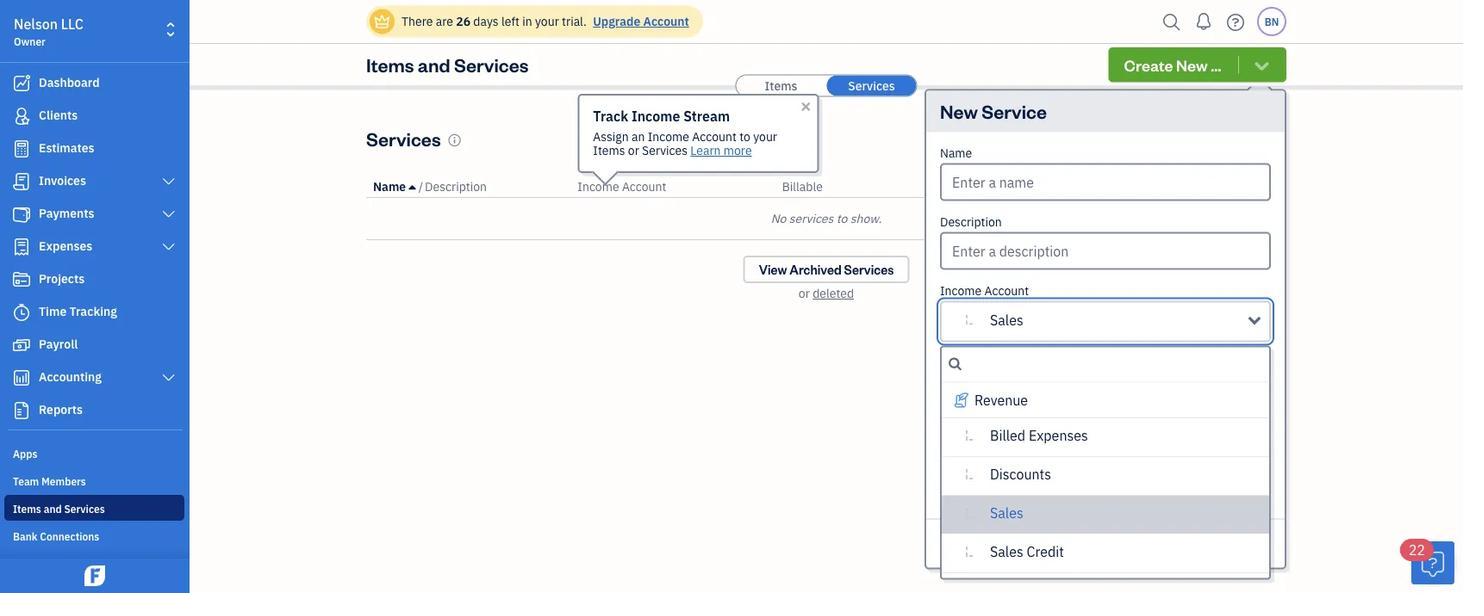 Task type: vqa. For each thing, say whether or not it's contained in the screenshot.
fourth — from right
no



Task type: locate. For each thing, give the bounding box(es) containing it.
items inside main element
[[13, 502, 41, 516]]

1 horizontal spatial info image
[[1024, 427, 1039, 448]]

1 vertical spatial new
[[940, 99, 978, 124]]

description down always
[[940, 214, 1002, 230]]

always
[[936, 179, 974, 195]]

rate up rate (usd) text field
[[940, 355, 965, 371]]

items and services down are
[[366, 52, 529, 77]]

1 vertical spatial expenses
[[1029, 427, 1088, 445]]

services
[[454, 52, 529, 77], [848, 78, 895, 94], [366, 126, 441, 151], [642, 143, 688, 159], [844, 262, 894, 278], [64, 502, 105, 516]]

1 vertical spatial description
[[940, 214, 1002, 230]]

1 sales from the top
[[990, 311, 1024, 329]]

time
[[39, 304, 67, 320]]

dashboard
[[39, 75, 100, 90]]

items and services link
[[4, 496, 184, 521]]

list box containing revenue
[[942, 383, 1269, 594]]

no
[[771, 211, 786, 227]]

0 vertical spatial rate
[[1215, 179, 1240, 195]]

rate
[[1215, 179, 1240, 195], [940, 355, 965, 371]]

your right in at the top of page
[[535, 13, 559, 29]]

expenses
[[39, 238, 92, 254], [1029, 427, 1088, 445]]

billed
[[990, 427, 1026, 445]]

or inside view archived services or deleted
[[799, 286, 810, 302]]

name
[[940, 145, 972, 161], [373, 179, 406, 195]]

rate for rate / taxes
[[1215, 179, 1240, 195]]

1 vertical spatial projects
[[39, 271, 85, 287]]

estimates
[[39, 140, 94, 156]]

deleted link
[[813, 286, 854, 302]]

and down team members
[[44, 502, 62, 516]]

2 vertical spatial chevron large down image
[[161, 371, 177, 385]]

notifications image
[[1190, 4, 1218, 39]]

0 vertical spatial name
[[940, 145, 972, 161]]

0 vertical spatial description
[[425, 179, 487, 195]]

upgrade account link
[[590, 13, 689, 29]]

account inside assign an income account to your items or services
[[692, 129, 737, 145]]

this
[[1086, 465, 1108, 483]]

projects
[[1015, 179, 1059, 195], [39, 271, 85, 287]]

rate left taxes
[[1215, 179, 1240, 195]]

track
[[593, 107, 628, 125]]

0 horizontal spatial or
[[628, 143, 639, 159]]

time tracking
[[39, 304, 117, 320]]

always add to projects link
[[936, 179, 1059, 195]]

Enter a name text field
[[940, 163, 1271, 201]]

to inside assign an income account to your items or services
[[740, 129, 750, 145]]

create new …
[[1124, 55, 1221, 75]]

1 chevron large down image from the top
[[161, 175, 177, 189]]

info image for services
[[448, 134, 462, 147]]

3 sales from the top
[[990, 543, 1024, 561]]

/
[[419, 179, 423, 195], [1242, 179, 1247, 195]]

llc
[[61, 15, 83, 33]]

0 horizontal spatial projects
[[39, 271, 85, 287]]

1 horizontal spatial expenses
[[1029, 427, 1088, 445]]

info image
[[448, 134, 462, 147], [1024, 427, 1039, 448]]

chevron large down image
[[161, 175, 177, 189], [161, 208, 177, 221], [161, 371, 177, 385]]

automatically add this service to all new projects
[[970, 465, 1219, 504]]

bn
[[1265, 15, 1279, 28]]

settings image
[[13, 557, 184, 570]]

apps
[[13, 447, 37, 461]]

your
[[535, 13, 559, 29], [753, 129, 777, 145]]

chart image
[[11, 370, 32, 387]]

chevron large down image for payments
[[161, 208, 177, 221]]

info image up description link
[[448, 134, 462, 147]]

billable link
[[782, 179, 823, 195]]

or down archived
[[799, 286, 810, 302]]

show.
[[850, 211, 882, 227]]

projects up time
[[39, 271, 85, 287]]

add
[[1059, 465, 1082, 483]]

description right caretup icon
[[425, 179, 487, 195]]

sales credit
[[990, 543, 1064, 561]]

resource center badge image
[[1412, 542, 1455, 585]]

1 horizontal spatial name
[[940, 145, 972, 161]]

your right 'more' on the top of page
[[753, 129, 777, 145]]

0 horizontal spatial items and services
[[13, 502, 105, 516]]

list box
[[942, 383, 1269, 594]]

save button
[[1205, 527, 1271, 561]]

and
[[418, 52, 450, 77], [44, 502, 62, 516]]

and down are
[[418, 52, 450, 77]]

all
[[1175, 465, 1190, 483]]

items and services up bank connections on the bottom left
[[13, 502, 105, 516]]

0 horizontal spatial description
[[425, 179, 487, 195]]

0 vertical spatial sales
[[990, 311, 1024, 329]]

projects right add
[[1015, 179, 1059, 195]]

1 horizontal spatial new
[[1176, 55, 1208, 75]]

0 horizontal spatial and
[[44, 502, 62, 516]]

main element
[[0, 0, 233, 594]]

expenses up add
[[1029, 427, 1088, 445]]

connections
[[40, 530, 99, 544]]

1 horizontal spatial income account
[[940, 283, 1029, 299]]

new left …
[[1176, 55, 1208, 75]]

/ right caretup icon
[[419, 179, 423, 195]]

reports
[[39, 402, 83, 418]]

name left caretup icon
[[373, 179, 406, 195]]

to left all
[[1159, 465, 1172, 483]]

0 horizontal spatial new
[[940, 99, 978, 124]]

reports link
[[4, 396, 184, 427]]

chevron large down image
[[161, 240, 177, 254]]

1 vertical spatial sales
[[990, 504, 1024, 522]]

0 horizontal spatial expenses
[[39, 238, 92, 254]]

chevrondown image
[[1252, 56, 1272, 74]]

credit
[[1027, 543, 1064, 561]]

services link
[[827, 75, 917, 96]]

Search search field
[[942, 355, 1269, 375]]

your inside assign an income account to your items or services
[[753, 129, 777, 145]]

or
[[628, 143, 639, 159], [799, 286, 810, 302]]

0 horizontal spatial name
[[373, 179, 406, 195]]

payroll
[[39, 337, 78, 352]]

payment image
[[11, 206, 32, 223]]

an
[[632, 129, 645, 145]]

1 horizontal spatial items and services
[[366, 52, 529, 77]]

items
[[366, 52, 414, 77], [765, 78, 798, 94], [593, 143, 625, 159], [13, 502, 41, 516]]

0 horizontal spatial your
[[535, 13, 559, 29]]

1 horizontal spatial /
[[1242, 179, 1247, 195]]

sales up revenue
[[990, 311, 1024, 329]]

1 vertical spatial info image
[[1024, 427, 1039, 448]]

search image
[[1158, 9, 1186, 35]]

1 horizontal spatial projects
[[1015, 179, 1059, 195]]

tracking
[[69, 304, 117, 320]]

1 horizontal spatial your
[[753, 129, 777, 145]]

0 vertical spatial new
[[1176, 55, 1208, 75]]

income inside assign an income account to your items or services
[[648, 129, 689, 145]]

/ left taxes
[[1242, 179, 1247, 195]]

0 vertical spatial billable
[[782, 179, 823, 195]]

team members link
[[4, 468, 184, 494]]

items and services
[[366, 52, 529, 77], [13, 502, 105, 516]]

1 vertical spatial billable
[[970, 428, 1017, 446]]

close image
[[799, 100, 813, 114]]

expenses down payments
[[39, 238, 92, 254]]

0 vertical spatial projects
[[1015, 179, 1059, 195]]

0 vertical spatial and
[[418, 52, 450, 77]]

clients
[[39, 107, 78, 123]]

cancel
[[1136, 534, 1186, 554]]

billable up services
[[782, 179, 823, 195]]

billable down revenue
[[970, 428, 1017, 446]]

to right learn
[[740, 129, 750, 145]]

2 chevron large down image from the top
[[161, 208, 177, 221]]

info image up discounts
[[1024, 427, 1039, 448]]

1 vertical spatial name
[[373, 179, 406, 195]]

2 vertical spatial sales
[[990, 543, 1024, 561]]

payments link
[[4, 199, 184, 230]]

estimates link
[[4, 134, 184, 165]]

cancel button
[[1120, 527, 1202, 561]]

0 horizontal spatial rate
[[940, 355, 965, 371]]

1 vertical spatial items and services
[[13, 502, 105, 516]]

0 vertical spatial info image
[[448, 134, 462, 147]]

0 vertical spatial your
[[535, 13, 559, 29]]

0 vertical spatial expenses
[[39, 238, 92, 254]]

0 horizontal spatial income account
[[578, 179, 667, 195]]

income account
[[578, 179, 667, 195], [940, 283, 1029, 299]]

option
[[942, 574, 1269, 594]]

new left the service
[[940, 99, 978, 124]]

1 horizontal spatial and
[[418, 52, 450, 77]]

rate link
[[1215, 179, 1242, 195]]

report image
[[11, 402, 32, 420]]

save
[[1220, 534, 1256, 554]]

projects
[[970, 486, 1021, 504]]

1 vertical spatial chevron large down image
[[161, 208, 177, 221]]

caretup image
[[409, 180, 416, 194]]

1 vertical spatial and
[[44, 502, 62, 516]]

1 vertical spatial or
[[799, 286, 810, 302]]

1 horizontal spatial or
[[799, 286, 810, 302]]

new
[[1176, 55, 1208, 75], [940, 99, 978, 124]]

name link
[[373, 179, 419, 195]]

income account link
[[578, 179, 667, 195]]

items inside assign an income account to your items or services
[[593, 143, 625, 159]]

3 chevron large down image from the top
[[161, 371, 177, 385]]

expenses link
[[4, 232, 184, 263]]

22 button
[[1400, 539, 1455, 585]]

1 vertical spatial your
[[753, 129, 777, 145]]

1 vertical spatial rate
[[940, 355, 965, 371]]

income
[[632, 107, 680, 125], [648, 129, 689, 145], [578, 179, 619, 195], [940, 283, 982, 299]]

name up always
[[940, 145, 972, 161]]

0 horizontal spatial /
[[419, 179, 423, 195]]

1 horizontal spatial rate
[[1215, 179, 1240, 195]]

or up income account link
[[628, 143, 639, 159]]

projects link
[[4, 265, 184, 296]]

0 horizontal spatial info image
[[448, 134, 462, 147]]

1 horizontal spatial billable
[[970, 428, 1017, 446]]

1 / from the left
[[419, 179, 423, 195]]

sales left credit on the right bottom of the page
[[990, 543, 1024, 561]]

items and services inside main element
[[13, 502, 105, 516]]

invoice image
[[11, 173, 32, 190]]

0 vertical spatial or
[[628, 143, 639, 159]]

2 / from the left
[[1242, 179, 1247, 195]]

archived
[[790, 262, 842, 278]]

2 sales from the top
[[990, 504, 1024, 522]]

description
[[425, 179, 487, 195], [940, 214, 1002, 230]]

sales inside dropdown button
[[990, 311, 1024, 329]]

22
[[1409, 542, 1426, 560]]

chevron large down image for invoices
[[161, 175, 177, 189]]

0 vertical spatial chevron large down image
[[161, 175, 177, 189]]

services inside assign an income account to your items or services
[[642, 143, 688, 159]]

timer image
[[11, 304, 32, 321]]

sales down automatically on the right bottom of the page
[[990, 504, 1024, 522]]



Task type: describe. For each thing, give the bounding box(es) containing it.
rate for rate
[[940, 355, 965, 371]]

items link
[[736, 75, 826, 96]]

stream
[[684, 107, 730, 125]]

more
[[724, 143, 752, 159]]

money image
[[11, 337, 32, 354]]

freshbooks image
[[81, 566, 109, 587]]

services inside view archived services or deleted
[[844, 262, 894, 278]]

go to help image
[[1222, 9, 1250, 35]]

assign
[[593, 129, 629, 145]]

deleted
[[813, 286, 854, 302]]

crown image
[[373, 12, 391, 31]]

create new … button
[[1109, 47, 1287, 82]]

1 vertical spatial income account
[[940, 283, 1029, 299]]

new inside create new … button
[[1176, 55, 1208, 75]]

expense image
[[11, 239, 32, 256]]

new service
[[940, 99, 1047, 124]]

accounting link
[[4, 363, 184, 394]]

learn more link
[[691, 143, 752, 159]]

payments
[[39, 206, 94, 221]]

invoices
[[39, 173, 86, 189]]

discounts
[[990, 465, 1051, 483]]

learn more
[[691, 143, 752, 159]]

no services to show.
[[771, 211, 882, 227]]

are
[[436, 13, 453, 29]]

track income stream
[[593, 107, 730, 125]]

service
[[1112, 465, 1156, 483]]

add
[[977, 179, 999, 195]]

and inside main element
[[44, 502, 62, 516]]

26
[[456, 13, 471, 29]]

create
[[1124, 55, 1173, 75]]

always add to projects
[[936, 179, 1059, 195]]

invoices link
[[4, 166, 184, 197]]

nelson
[[14, 15, 58, 33]]

team
[[13, 475, 39, 489]]

rate / taxes
[[1215, 179, 1280, 195]]

view archived services or deleted
[[759, 262, 894, 302]]

bank connections link
[[4, 523, 184, 549]]

services inside main element
[[64, 502, 105, 516]]

Enter a description text field
[[940, 232, 1271, 270]]

revenue
[[975, 391, 1028, 409]]

to right add
[[1001, 179, 1012, 195]]

0 vertical spatial items and services
[[366, 52, 529, 77]]

info image for billable
[[1024, 427, 1039, 448]]

team members
[[13, 475, 86, 489]]

Rate (USD) text field
[[940, 374, 1002, 411]]

project image
[[11, 271, 32, 289]]

bn button
[[1257, 7, 1287, 36]]

automatically
[[970, 465, 1056, 483]]

nelson llc owner
[[14, 15, 83, 48]]

days
[[473, 13, 499, 29]]

time tracking link
[[4, 297, 184, 328]]

0 vertical spatial income account
[[578, 179, 667, 195]]

bank
[[13, 530, 37, 544]]

upgrade
[[593, 13, 641, 29]]

dashboard image
[[11, 75, 32, 92]]

taxes
[[1249, 179, 1280, 195]]

billed expenses
[[990, 427, 1088, 445]]

projects inside main element
[[39, 271, 85, 287]]

expenses inside main element
[[39, 238, 92, 254]]

chevron large down image for accounting
[[161, 371, 177, 385]]

learn
[[691, 143, 721, 159]]

left
[[501, 13, 520, 29]]

estimate image
[[11, 140, 32, 158]]

…
[[1211, 55, 1221, 75]]

apps link
[[4, 440, 184, 466]]

assign an income account to your items or services
[[593, 129, 777, 159]]

bank connections
[[13, 530, 99, 544]]

accounting
[[39, 369, 102, 385]]

there are 26 days left in your trial. upgrade account
[[402, 13, 689, 29]]

dashboard link
[[4, 68, 184, 99]]

there
[[402, 13, 433, 29]]

1 horizontal spatial description
[[940, 214, 1002, 230]]

view archived services link
[[743, 256, 909, 284]]

items inside "link"
[[765, 78, 798, 94]]

Search text field
[[1044, 123, 1285, 151]]

to inside automatically add this service to all new projects
[[1159, 465, 1172, 483]]

create new … button
[[1109, 47, 1287, 82]]

trial.
[[562, 13, 587, 29]]

to left show.
[[836, 211, 847, 227]]

expenses inside list box
[[1029, 427, 1088, 445]]

service
[[982, 99, 1047, 124]]

or inside assign an income account to your items or services
[[628, 143, 639, 159]]

members
[[41, 475, 86, 489]]

client image
[[11, 108, 32, 125]]

0 horizontal spatial billable
[[782, 179, 823, 195]]

sales button
[[940, 301, 1271, 343]]

owner
[[14, 34, 46, 48]]

in
[[522, 13, 532, 29]]

check image
[[945, 430, 961, 448]]

new
[[1193, 465, 1219, 483]]

description link
[[425, 179, 487, 195]]

services
[[789, 211, 834, 227]]



